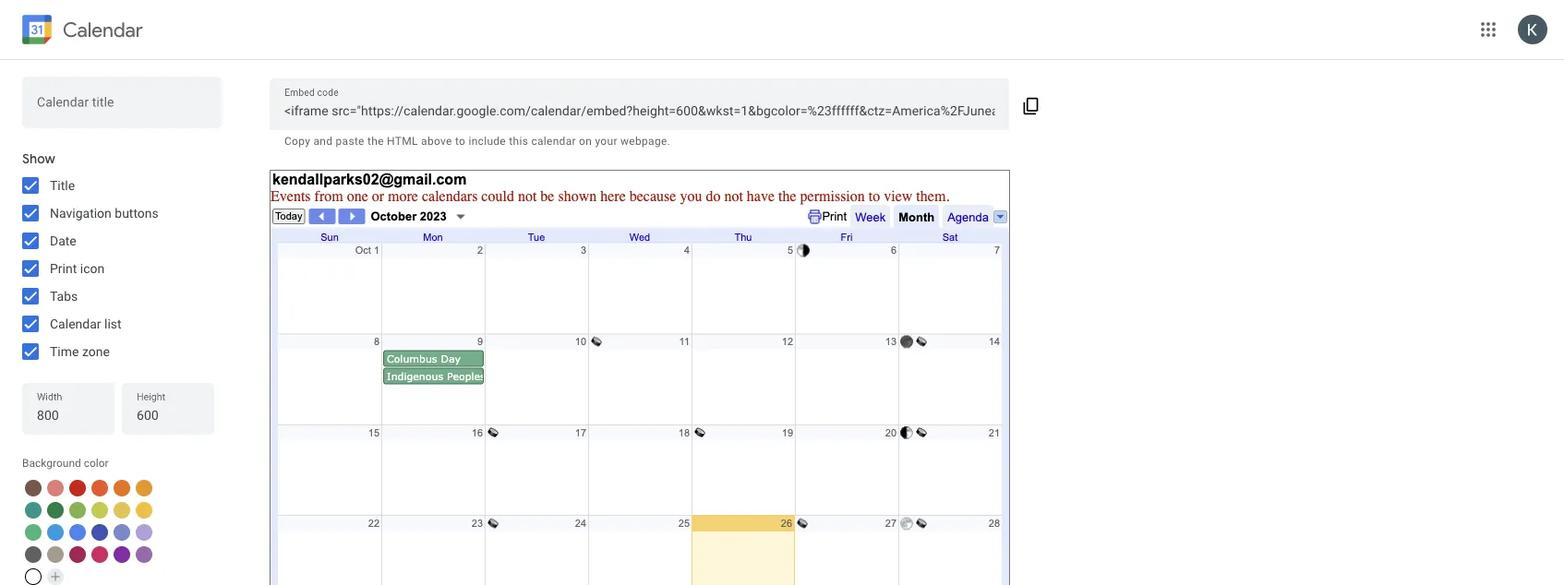 Task type: locate. For each thing, give the bounding box(es) containing it.
add custom color menu item
[[47, 569, 64, 586]]

your
[[595, 135, 618, 148]]

citron menu item
[[114, 502, 130, 519]]

navigation buttons
[[50, 205, 159, 221]]

1 vertical spatial calendar
[[50, 316, 101, 332]]

banana menu item
[[136, 502, 152, 519]]

flamingo menu item
[[47, 480, 64, 497]]

copy and paste the html above to include this calendar on your webpage.
[[284, 135, 671, 148]]

content_copy
[[1022, 97, 1040, 115]]

None text field
[[37, 96, 207, 122]]

cocoa menu item
[[25, 480, 42, 497]]

radicchio menu item
[[69, 547, 86, 563]]

webpage.
[[621, 135, 671, 148]]

wisteria menu item
[[136, 525, 152, 541]]

to
[[455, 135, 466, 148]]

icon
[[80, 261, 105, 276]]

None number field
[[37, 403, 100, 429], [137, 403, 199, 429], [37, 403, 100, 429], [137, 403, 199, 429]]

calendar for calendar list
[[50, 316, 101, 332]]

None text field
[[284, 98, 995, 124]]

date
[[50, 233, 76, 248]]

tangerine menu item
[[91, 480, 108, 497]]

calendar list
[[50, 316, 122, 332]]

sage menu item
[[25, 525, 42, 541]]

mango menu item
[[136, 480, 152, 497]]

tabs
[[50, 289, 78, 304]]

pumpkin menu item
[[114, 480, 130, 497]]

pistachio menu item
[[69, 502, 86, 519]]

the
[[368, 135, 384, 148]]

basil menu item
[[47, 502, 64, 519]]

time
[[50, 344, 79, 359]]

show
[[22, 151, 55, 167]]

0 vertical spatial calendar
[[63, 18, 143, 42]]

eucalyptus menu item
[[25, 502, 42, 519]]

buttons
[[115, 205, 159, 221]]

calendar
[[63, 18, 143, 42], [50, 316, 101, 332]]

and
[[314, 135, 333, 148]]

tomato menu item
[[69, 480, 86, 497]]

graphite menu item
[[25, 547, 42, 563]]

avocado menu item
[[91, 502, 108, 519]]

navigation
[[50, 205, 112, 221]]



Task type: vqa. For each thing, say whether or not it's contained in the screenshot.
The This
yes



Task type: describe. For each thing, give the bounding box(es) containing it.
list
[[104, 316, 122, 332]]

copy
[[284, 135, 310, 148]]

grape menu item
[[114, 547, 130, 563]]

calendar color menu item
[[25, 569, 42, 586]]

cobalt menu item
[[69, 525, 86, 541]]

include
[[469, 135, 506, 148]]

calendar link
[[18, 11, 143, 52]]

print icon
[[50, 261, 105, 276]]

content_copy button
[[1010, 82, 1053, 127]]

color
[[84, 457, 109, 470]]

cherry blossom menu item
[[91, 547, 108, 563]]

amethyst menu item
[[136, 547, 152, 563]]

html
[[387, 135, 418, 148]]

print
[[50, 261, 77, 276]]

background color
[[22, 457, 109, 470]]

title
[[50, 178, 75, 193]]

on
[[579, 135, 592, 148]]

paste
[[336, 135, 365, 148]]

calendar for calendar
[[63, 18, 143, 42]]

peacock menu item
[[47, 525, 64, 541]]

blueberry menu item
[[91, 525, 108, 541]]

lavender menu item
[[114, 525, 130, 541]]

background
[[22, 457, 81, 470]]

above
[[421, 135, 452, 148]]

calendar
[[531, 135, 576, 148]]

this
[[509, 135, 528, 148]]

birch menu item
[[47, 547, 64, 563]]

zone
[[82, 344, 110, 359]]

time zone
[[50, 344, 110, 359]]



